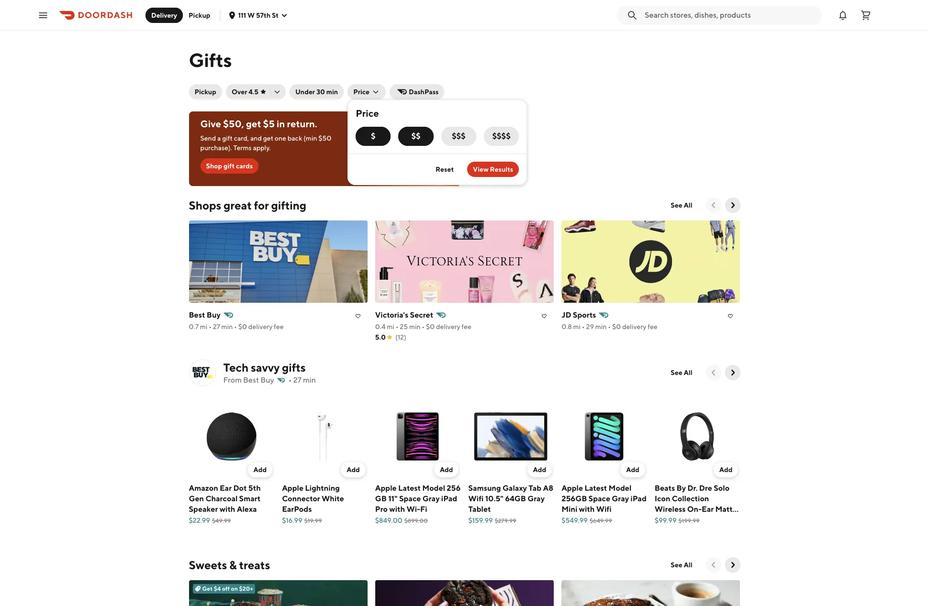 Task type: locate. For each thing, give the bounding box(es) containing it.
apple latest model 256gb space gray ipad mini with wifi image
[[562, 394, 647, 480]]

0 horizontal spatial gray
[[423, 494, 440, 503]]

0 horizontal spatial buy
[[207, 311, 221, 320]]

space up wi-
[[399, 494, 421, 503]]

victoria's secret
[[375, 311, 433, 320]]

1 vertical spatial ear
[[702, 505, 714, 514]]

0 horizontal spatial 27
[[213, 323, 220, 331]]

2 model from the left
[[609, 484, 632, 493]]

apple for apple latest model 256gb space gray ipad mini with wifi
[[562, 484, 583, 493]]

amazon ear dot 5th gen charcoal smart speaker with alexa $22.99 $49.99
[[189, 484, 261, 525]]

$​0
[[238, 323, 247, 331], [426, 323, 435, 331], [612, 323, 621, 331]]

1 ipad from the left
[[441, 494, 457, 503]]

dre
[[699, 484, 712, 493]]

get up and
[[246, 118, 261, 129]]

with for speaker
[[220, 505, 235, 514]]

4 add from the left
[[533, 466, 546, 474]]

delivery for sports
[[622, 323, 646, 331]]

a
[[217, 135, 221, 142]]

3 see from the top
[[671, 562, 683, 569]]

1 with from the left
[[220, 505, 235, 514]]

2 add from the left
[[347, 466, 360, 474]]

with inside amazon ear dot 5th gen charcoal smart speaker with alexa $22.99 $49.99
[[220, 505, 235, 514]]

1 horizontal spatial with
[[389, 505, 405, 514]]

buy down savvy
[[261, 376, 274, 385]]

2 horizontal spatial mi
[[573, 323, 581, 331]]

alexa
[[237, 505, 257, 514]]

1 model from the left
[[422, 484, 445, 493]]

apple latest model 256 gb 11" space gray ipad pro with wi-fi $849.00 $899.00
[[375, 484, 461, 525]]

fi
[[420, 505, 427, 514]]

$549.99
[[562, 517, 588, 525]]

ear up headphones
[[702, 505, 714, 514]]

ipad left icon
[[631, 494, 647, 503]]

get
[[246, 118, 261, 129], [263, 135, 273, 142]]

0 vertical spatial price
[[353, 88, 370, 96]]

11"
[[388, 494, 398, 503]]

see all
[[671, 202, 692, 209], [671, 369, 692, 377], [671, 562, 692, 569]]

256
[[447, 484, 461, 493]]

0 horizontal spatial latest
[[398, 484, 421, 493]]

1 horizontal spatial fee
[[462, 323, 471, 331]]

1 vertical spatial see
[[671, 369, 683, 377]]

3 all from the top
[[684, 562, 692, 569]]

2 latest from the left
[[585, 484, 607, 493]]

add for amazon ear dot 5th gen charcoal smart speaker with alexa
[[254, 466, 267, 474]]

apple up 256gb
[[562, 484, 583, 493]]

ipad down 256
[[441, 494, 457, 503]]

$​0 for buy
[[238, 323, 247, 331]]

2 gray from the left
[[528, 494, 545, 503]]

$$$$
[[492, 132, 511, 141]]

2 fee from the left
[[462, 323, 471, 331]]

2 horizontal spatial apple
[[562, 484, 583, 493]]

2 previous button of carousel image from the top
[[709, 368, 718, 378]]

1 vertical spatial best
[[243, 376, 259, 385]]

$279.99
[[495, 517, 516, 525]]

ipad inside apple latest model 256gb space gray ipad mini with wifi $549.99 $649.99
[[631, 494, 647, 503]]

previous button of carousel image for next button of carousel icon corresponding to see all link associated with shops great for gifting
[[709, 201, 718, 210]]

0.8 mi • 29 min • $​0 delivery fee
[[562, 323, 658, 331]]

previous button of carousel image
[[709, 561, 718, 570]]

amazon ear dot 5th gen charcoal smart speaker with alexa image
[[189, 394, 274, 480]]

0 horizontal spatial get
[[246, 118, 261, 129]]

see
[[671, 202, 683, 209], [671, 369, 683, 377], [671, 562, 683, 569]]

0 horizontal spatial apple
[[282, 484, 304, 493]]

3 add from the left
[[440, 466, 453, 474]]

1 vertical spatial price
[[356, 108, 379, 119]]

$159.99
[[468, 517, 493, 525]]

add for beats by dr. dre solo icon collection wireless on-ear matte black headphones
[[719, 466, 733, 474]]

0 horizontal spatial delivery
[[248, 323, 273, 331]]

1 horizontal spatial gray
[[528, 494, 545, 503]]

min right 0.7
[[221, 323, 233, 331]]

wifi up tablet on the right of the page
[[468, 494, 484, 503]]

$899.00
[[404, 517, 428, 525]]

pickup right delivery button
[[189, 11, 210, 19]]

0 vertical spatial wifi
[[468, 494, 484, 503]]

$
[[371, 132, 376, 141]]

1 vertical spatial next button of carousel image
[[728, 368, 737, 378]]

1 vertical spatial gift
[[224, 162, 235, 170]]

0 horizontal spatial mi
[[200, 323, 207, 331]]

beats by dr. dre solo icon collection wireless on-ear matte black headphones
[[655, 484, 737, 525]]

1 vertical spatial wifi
[[596, 505, 612, 514]]

0 vertical spatial 27
[[213, 323, 220, 331]]

0 horizontal spatial ear
[[220, 484, 232, 493]]

1 apple from the left
[[282, 484, 304, 493]]

min right '30'
[[326, 88, 338, 96]]

1 horizontal spatial wifi
[[596, 505, 612, 514]]

gray for tab
[[528, 494, 545, 503]]

dot
[[233, 484, 247, 493]]

sweets & treats
[[189, 559, 270, 572]]

with down 11"
[[389, 505, 405, 514]]

27 down gifts
[[293, 376, 301, 385]]

1 vertical spatial pickup button
[[189, 84, 222, 100]]

mi right 0.8
[[573, 323, 581, 331]]

get
[[202, 585, 213, 593]]

5 add from the left
[[626, 466, 639, 474]]

return.
[[287, 118, 317, 129]]

0 horizontal spatial with
[[220, 505, 235, 514]]

price inside "button"
[[353, 88, 370, 96]]

sweets & treats link
[[189, 558, 270, 573]]

add for apple lightning connector white earpods
[[347, 466, 360, 474]]

st
[[272, 11, 279, 19]]

1 horizontal spatial best
[[243, 376, 259, 385]]

mi for victoria's
[[387, 323, 394, 331]]

over
[[232, 88, 247, 96]]

1 gray from the left
[[423, 494, 440, 503]]

•
[[209, 323, 212, 331], [234, 323, 237, 331], [396, 323, 399, 331], [422, 323, 425, 331], [582, 323, 585, 331], [608, 323, 611, 331], [289, 376, 292, 385]]

$$$$ button
[[484, 127, 519, 146]]

fee for sports
[[648, 323, 658, 331]]

model up '$649.99'
[[609, 484, 632, 493]]

1 horizontal spatial space
[[589, 494, 610, 503]]

previous button of carousel image
[[709, 201, 718, 210], [709, 368, 718, 378]]

3 $​0 from the left
[[612, 323, 621, 331]]

gift right a
[[222, 135, 233, 142]]

best up 0.7
[[189, 311, 205, 320]]

1 horizontal spatial get
[[263, 135, 273, 142]]

10.5"
[[485, 494, 504, 503]]

2 next button of carousel image from the top
[[728, 368, 737, 378]]

gray inside samsung galaxy tab a8 wifi 10.5" 64gb gray tablet $159.99 $279.99
[[528, 494, 545, 503]]

0 vertical spatial ear
[[220, 484, 232, 493]]

best down 'tech savvy gifts'
[[243, 376, 259, 385]]

all for sweets & treats
[[684, 562, 692, 569]]

apple latest model 256 gb 11" space gray ipad pro with wi-fi image
[[375, 394, 461, 480]]

jd sports
[[562, 311, 596, 320]]

fee
[[274, 323, 284, 331], [462, 323, 471, 331], [648, 323, 658, 331]]

1 horizontal spatial $​0
[[426, 323, 435, 331]]

2 vertical spatial see all link
[[665, 558, 698, 573]]

delivery
[[248, 323, 273, 331], [436, 323, 460, 331], [622, 323, 646, 331]]

mi right 0.7
[[200, 323, 207, 331]]

apple inside the "apple latest model 256 gb 11" space gray ipad pro with wi-fi $849.00 $899.00"
[[375, 484, 397, 493]]

1 vertical spatial buy
[[261, 376, 274, 385]]

3 delivery from the left
[[622, 323, 646, 331]]

pickup button
[[183, 7, 216, 23], [189, 84, 222, 100]]

0 vertical spatial best
[[189, 311, 205, 320]]

0 vertical spatial pickup button
[[183, 7, 216, 23]]

1 horizontal spatial apple
[[375, 484, 397, 493]]

1 horizontal spatial latest
[[585, 484, 607, 493]]

0 horizontal spatial ipad
[[441, 494, 457, 503]]

3 see all from the top
[[671, 562, 692, 569]]

ear up charcoal
[[220, 484, 232, 493]]

1 vertical spatial previous button of carousel image
[[709, 368, 718, 378]]

pickup down gifts on the top left
[[195, 88, 216, 96]]

0 vertical spatial see all link
[[665, 198, 698, 213]]

lightning
[[305, 484, 340, 493]]

black
[[655, 515, 674, 525]]

2 horizontal spatial delivery
[[622, 323, 646, 331]]

open menu image
[[37, 9, 49, 21]]

1 $​0 from the left
[[238, 323, 247, 331]]

1 vertical spatial pickup
[[195, 88, 216, 96]]

1 see all link from the top
[[665, 198, 698, 213]]

solo
[[714, 484, 730, 493]]

2 $​0 from the left
[[426, 323, 435, 331]]

delivery for secret
[[436, 323, 460, 331]]

1 latest from the left
[[398, 484, 421, 493]]

gray for model
[[423, 494, 440, 503]]

over 4.5
[[232, 88, 258, 96]]

2 horizontal spatial with
[[579, 505, 595, 514]]

price
[[353, 88, 370, 96], [356, 108, 379, 119]]

2 vertical spatial see
[[671, 562, 683, 569]]

1 mi from the left
[[200, 323, 207, 331]]

samsung galaxy tab a8 wifi 10.5" 64gb gray tablet $159.99 $279.99
[[468, 484, 553, 525]]

1 vertical spatial 27
[[293, 376, 301, 385]]

apple up the connector at the left bottom of the page
[[282, 484, 304, 493]]

$16.99
[[282, 517, 302, 525]]

2 horizontal spatial $​0
[[612, 323, 621, 331]]

1 add from the left
[[254, 466, 267, 474]]

one
[[275, 135, 286, 142]]

see for shops great for gifting
[[671, 202, 683, 209]]

latest inside apple latest model 256gb space gray ipad mini with wifi $549.99 $649.99
[[585, 484, 607, 493]]

3 gray from the left
[[612, 494, 629, 503]]

6 add from the left
[[719, 466, 733, 474]]

2 all from the top
[[684, 369, 692, 377]]

add button
[[248, 462, 272, 478], [248, 462, 272, 478], [341, 462, 366, 478], [341, 462, 366, 478], [434, 462, 459, 478], [434, 462, 459, 478], [527, 462, 552, 478], [527, 462, 552, 478], [620, 462, 645, 478], [620, 462, 645, 478], [714, 462, 738, 478], [714, 462, 738, 478]]

savvy
[[251, 361, 280, 374]]

model inside the "apple latest model 256 gb 11" space gray ipad pro with wi-fi $849.00 $899.00"
[[422, 484, 445, 493]]

1 see from the top
[[671, 202, 683, 209]]

gray up '$649.99'
[[612, 494, 629, 503]]

get $4 off on $20+
[[202, 585, 253, 593]]

with for mini
[[579, 505, 595, 514]]

apple for apple lightning connector white earpods
[[282, 484, 304, 493]]

pickup button right delivery
[[183, 7, 216, 23]]

space up '$649.99'
[[589, 494, 610, 503]]

smart
[[239, 494, 261, 503]]

0 items, open order cart image
[[860, 9, 872, 21]]

1 vertical spatial get
[[263, 135, 273, 142]]

mini
[[562, 505, 577, 514]]

2 ipad from the left
[[631, 494, 647, 503]]

reset
[[436, 166, 454, 173]]

2 with from the left
[[389, 505, 405, 514]]

apply.
[[253, 144, 271, 152]]

1 next button of carousel image from the top
[[728, 201, 737, 210]]

3 apple from the left
[[562, 484, 583, 493]]

ear inside amazon ear dot 5th gen charcoal smart speaker with alexa $22.99 $49.99
[[220, 484, 232, 493]]

2 vertical spatial see all
[[671, 562, 692, 569]]

0 horizontal spatial model
[[422, 484, 445, 493]]

headphones
[[676, 515, 721, 525]]

model inside apple latest model 256gb space gray ipad mini with wifi $549.99 $649.99
[[609, 484, 632, 493]]

1 horizontal spatial buy
[[261, 376, 274, 385]]

next button of carousel image for second see all link from the bottom of the page
[[728, 368, 737, 378]]

1 vertical spatial see all link
[[665, 365, 698, 381]]

$ button
[[356, 127, 391, 146]]

previous button of carousel image for next button of carousel icon related to second see all link from the bottom of the page
[[709, 368, 718, 378]]

0 horizontal spatial space
[[399, 494, 421, 503]]

gray inside the "apple latest model 256 gb 11" space gray ipad pro with wi-fi $849.00 $899.00"
[[423, 494, 440, 503]]

delivery right 25
[[436, 323, 460, 331]]

1 horizontal spatial ear
[[702, 505, 714, 514]]

3 mi from the left
[[573, 323, 581, 331]]

latest up 256gb
[[585, 484, 607, 493]]

delivery button
[[146, 7, 183, 23]]

see for sweets & treats
[[671, 562, 683, 569]]

collection
[[672, 494, 709, 503]]

gray up fi
[[423, 494, 440, 503]]

111 w 57th st
[[238, 11, 279, 19]]

1 vertical spatial all
[[684, 369, 692, 377]]

0 horizontal spatial wifi
[[468, 494, 484, 503]]

gray down tab
[[528, 494, 545, 503]]

delivery right "29" at the bottom of the page
[[622, 323, 646, 331]]

gift
[[222, 135, 233, 142], [224, 162, 235, 170]]

2 delivery from the left
[[436, 323, 460, 331]]

charcoal
[[206, 494, 238, 503]]

$99.99
[[655, 517, 677, 525]]

2 apple from the left
[[375, 484, 397, 493]]

1 horizontal spatial delivery
[[436, 323, 460, 331]]

wifi up '$649.99'
[[596, 505, 612, 514]]

27 down best buy
[[213, 323, 220, 331]]

2 horizontal spatial gray
[[612, 494, 629, 503]]

model for ipad
[[609, 484, 632, 493]]

treats
[[239, 559, 270, 572]]

ear inside beats by dr. dre solo icon collection wireless on-ear matte black headphones
[[702, 505, 714, 514]]

next button of carousel image for see all link associated with shops great for gifting
[[728, 201, 737, 210]]

delivery
[[151, 11, 177, 19]]

1 previous button of carousel image from the top
[[709, 201, 718, 210]]

3 with from the left
[[579, 505, 595, 514]]

gift right shop
[[224, 162, 235, 170]]

1 horizontal spatial model
[[609, 484, 632, 493]]

with down 256gb
[[579, 505, 595, 514]]

latest inside the "apple latest model 256 gb 11" space gray ipad pro with wi-fi $849.00 $899.00"
[[398, 484, 421, 493]]

apple
[[282, 484, 304, 493], [375, 484, 397, 493], [562, 484, 583, 493]]

ear
[[220, 484, 232, 493], [702, 505, 714, 514]]

with inside apple latest model 256gb space gray ipad mini with wifi $549.99 $649.99
[[579, 505, 595, 514]]

0 vertical spatial next button of carousel image
[[728, 201, 737, 210]]

best
[[189, 311, 205, 320], [243, 376, 259, 385]]

$849.00
[[375, 517, 402, 525]]

0 vertical spatial gift
[[222, 135, 233, 142]]

shop gift cards
[[206, 162, 253, 170]]

1 horizontal spatial ipad
[[631, 494, 647, 503]]

with inside the "apple latest model 256 gb 11" space gray ipad pro with wi-fi $849.00 $899.00"
[[389, 505, 405, 514]]

0 vertical spatial get
[[246, 118, 261, 129]]

2 horizontal spatial fee
[[648, 323, 658, 331]]

mi for jd
[[573, 323, 581, 331]]

jd
[[562, 311, 571, 320]]

30
[[316, 88, 325, 96]]

1 all from the top
[[684, 202, 692, 209]]

buy up 0.7 mi • 27 min • $​0 delivery fee
[[207, 311, 221, 320]]

$​0 down the secret
[[426, 323, 435, 331]]

min right 25
[[409, 323, 421, 331]]

model
[[422, 484, 445, 493], [609, 484, 632, 493]]

add for apple latest model 256gb space gray ipad mini with wifi
[[626, 466, 639, 474]]

white
[[322, 494, 344, 503]]

2 space from the left
[[589, 494, 610, 503]]

1 delivery from the left
[[248, 323, 273, 331]]

model for space
[[422, 484, 445, 493]]

Store search: begin typing to search for stores available on DoorDash text field
[[645, 10, 816, 20]]

price down price "button"
[[356, 108, 379, 119]]

27
[[213, 323, 220, 331], [293, 376, 301, 385]]

min right "29" at the bottom of the page
[[595, 323, 607, 331]]

0 horizontal spatial $​0
[[238, 323, 247, 331]]

2 mi from the left
[[387, 323, 394, 331]]

0 vertical spatial all
[[684, 202, 692, 209]]

$99.99 $199.99
[[655, 517, 700, 525]]

apple up gb
[[375, 484, 397, 493]]

111
[[238, 11, 246, 19]]

4.5
[[249, 88, 258, 96]]

see all for shops great for gifting
[[671, 202, 692, 209]]

pickup button down gifts on the top left
[[189, 84, 222, 100]]

with down charcoal
[[220, 505, 235, 514]]

1 space from the left
[[399, 494, 421, 503]]

terms
[[233, 144, 252, 152]]

1 fee from the left
[[274, 323, 284, 331]]

apple inside apple latest model 256gb space gray ipad mini with wifi $549.99 $649.99
[[562, 484, 583, 493]]

0 vertical spatial see all
[[671, 202, 692, 209]]

$​0 up tech
[[238, 323, 247, 331]]

get up the apply.
[[263, 135, 273, 142]]

$​0 right "29" at the bottom of the page
[[612, 323, 621, 331]]

ipad inside the "apple latest model 256 gb 11" space gray ipad pro with wi-fi $849.00 $899.00"
[[441, 494, 457, 503]]

next button of carousel image
[[728, 201, 737, 210], [728, 368, 737, 378]]

0 vertical spatial see
[[671, 202, 683, 209]]

0 horizontal spatial fee
[[274, 323, 284, 331]]

3 fee from the left
[[648, 323, 658, 331]]

$$
[[411, 132, 421, 141]]

1 vertical spatial see all
[[671, 369, 692, 377]]

1 horizontal spatial mi
[[387, 323, 394, 331]]

mi right 0.4
[[387, 323, 394, 331]]

gift inside send a gift card, and get one back (min $50 purchase). terms apply.
[[222, 135, 233, 142]]

shops
[[189, 199, 221, 212]]

1 see all from the top
[[671, 202, 692, 209]]

$20+
[[239, 585, 253, 593]]

latest up wi-
[[398, 484, 421, 493]]

5th
[[248, 484, 261, 493]]

2 vertical spatial all
[[684, 562, 692, 569]]

price right '30'
[[353, 88, 370, 96]]

3 see all link from the top
[[665, 558, 698, 573]]

model left 256
[[422, 484, 445, 493]]

see all for sweets & treats
[[671, 562, 692, 569]]

0 vertical spatial previous button of carousel image
[[709, 201, 718, 210]]

apple inside the apple lightning connector white earpods $16.99 $19.99
[[282, 484, 304, 493]]

min down gifts
[[303, 376, 316, 385]]

delivery up 'tech savvy gifts'
[[248, 323, 273, 331]]

• right "29" at the bottom of the page
[[608, 323, 611, 331]]



Task type: describe. For each thing, give the bounding box(es) containing it.
send a gift card, and get one back (min $50 purchase). terms apply.
[[200, 135, 331, 152]]

min for jd sports
[[595, 323, 607, 331]]

wifi inside samsung galaxy tab a8 wifi 10.5" 64gb gray tablet $159.99 $279.99
[[468, 494, 484, 503]]

$$ button
[[399, 127, 434, 146]]

space inside the "apple latest model 256 gb 11" space gray ipad pro with wi-fi $849.00 $899.00"
[[399, 494, 421, 503]]

under 30 min
[[295, 88, 338, 96]]

add for apple latest model 256 gb 11" space gray ipad pro with wi-fi
[[440, 466, 453, 474]]

shops great for gifting
[[189, 199, 306, 212]]

in
[[277, 118, 285, 129]]

cards
[[236, 162, 253, 170]]

• left 25
[[396, 323, 399, 331]]

sweets
[[189, 559, 227, 572]]

back
[[288, 135, 302, 142]]

0 horizontal spatial best
[[189, 311, 205, 320]]

$49.99
[[212, 517, 231, 525]]

victoria's
[[375, 311, 408, 320]]

notification bell image
[[837, 9, 849, 21]]

$19.99
[[304, 517, 322, 525]]

tech
[[223, 361, 249, 374]]

earpods
[[282, 505, 312, 514]]

(12)
[[395, 334, 406, 341]]

mi for best
[[200, 323, 207, 331]]

samsung galaxy tab a8 wifi 10.5" 64gb gray tablet image
[[468, 394, 554, 480]]

$5
[[263, 118, 275, 129]]

shop
[[206, 162, 222, 170]]

galaxy
[[503, 484, 527, 493]]

fee for buy
[[274, 323, 284, 331]]

• 27 min
[[289, 376, 316, 385]]

fee for secret
[[462, 323, 471, 331]]

see all link for shops great for gifting
[[665, 198, 698, 213]]

pro
[[375, 505, 388, 514]]

add for samsung galaxy tab a8 wifi 10.5" 64gb gray tablet
[[533, 466, 546, 474]]

• down gifts
[[289, 376, 292, 385]]

1 horizontal spatial 27
[[293, 376, 301, 385]]

wi-
[[407, 505, 420, 514]]

57th
[[256, 11, 270, 19]]

$$$ button
[[441, 127, 476, 146]]

card,
[[234, 135, 249, 142]]

send
[[200, 135, 216, 142]]

on
[[231, 585, 238, 593]]

0.7 mi • 27 min • $​0 delivery fee
[[189, 323, 284, 331]]

wifi inside apple latest model 256gb space gray ipad mini with wifi $549.99 $649.99
[[596, 505, 612, 514]]

see all link for sweets & treats
[[665, 558, 698, 573]]

0.8
[[562, 323, 572, 331]]

under 30 min button
[[290, 84, 344, 100]]

min inside button
[[326, 88, 338, 96]]

and
[[250, 135, 262, 142]]

$50,
[[223, 118, 244, 129]]

view results
[[473, 166, 513, 173]]

next button of carousel image
[[728, 561, 737, 570]]

for
[[254, 199, 269, 212]]

dr.
[[688, 484, 698, 493]]

gifts
[[282, 361, 306, 374]]

gift inside button
[[224, 162, 235, 170]]

0.4 mi • 25 min • $​0 delivery fee
[[375, 323, 471, 331]]

$22.99
[[189, 517, 210, 525]]

0 vertical spatial pickup
[[189, 11, 210, 19]]

latest for gray
[[585, 484, 607, 493]]

gb
[[375, 494, 387, 503]]

• left "29" at the bottom of the page
[[582, 323, 585, 331]]

• up tech
[[234, 323, 237, 331]]

dashpass
[[409, 88, 439, 96]]

samsung
[[468, 484, 501, 493]]

get inside send a gift card, and get one back (min $50 purchase). terms apply.
[[263, 135, 273, 142]]

price button
[[348, 84, 386, 100]]

under
[[295, 88, 315, 96]]

w
[[248, 11, 255, 19]]

tech savvy gifts
[[223, 361, 306, 374]]

beats by dr. dre solo icon collection wireless on-ear matte black headphones image
[[655, 394, 740, 480]]

by
[[677, 484, 686, 493]]

space inside apple latest model 256gb space gray ipad mini with wifi $549.99 $649.99
[[589, 494, 610, 503]]

$​0 for sports
[[612, 323, 621, 331]]

• down the secret
[[422, 323, 425, 331]]

0.7
[[189, 323, 199, 331]]

icon
[[655, 494, 670, 503]]

delivery for buy
[[248, 323, 273, 331]]

apple lightning connector white earpods $16.99 $19.99
[[282, 484, 344, 525]]

over 4.5 button
[[226, 84, 286, 100]]

$50
[[318, 135, 331, 142]]

$​0 for secret
[[426, 323, 435, 331]]

min for victoria's secret
[[409, 323, 421, 331]]

view results button
[[467, 162, 519, 177]]

apple lightning connector white earpods image
[[282, 394, 368, 480]]

tablet
[[468, 505, 491, 514]]

off
[[222, 585, 230, 593]]

latest for 11"
[[398, 484, 421, 493]]

0 vertical spatial buy
[[207, 311, 221, 320]]

apple latest model 256gb space gray ipad mini with wifi $549.99 $649.99
[[562, 484, 647, 525]]

reset button
[[430, 162, 460, 177]]

secret
[[410, 311, 433, 320]]

view
[[473, 166, 489, 173]]

from
[[223, 376, 242, 385]]

gen
[[189, 494, 204, 503]]

apple for apple latest model 256 gb 11" space gray ipad pro with wi-fi
[[375, 484, 397, 493]]

shops great for gifting link
[[189, 198, 306, 213]]

2 see all link from the top
[[665, 365, 698, 381]]

&
[[229, 559, 237, 572]]

gray inside apple latest model 256gb space gray ipad mini with wifi $549.99 $649.99
[[612, 494, 629, 503]]

2 see all from the top
[[671, 369, 692, 377]]

min for best buy
[[221, 323, 233, 331]]

results
[[490, 166, 513, 173]]

connector
[[282, 494, 320, 503]]

all for shops great for gifting
[[684, 202, 692, 209]]

sports
[[573, 311, 596, 320]]

$$$
[[452, 132, 466, 141]]

beats
[[655, 484, 675, 493]]

64gb
[[505, 494, 526, 503]]

2 see from the top
[[671, 369, 683, 377]]

• down best buy
[[209, 323, 212, 331]]

gifting
[[271, 199, 306, 212]]



Task type: vqa. For each thing, say whether or not it's contained in the screenshot.
Spend $25, save $5 associated with Wiseguy
no



